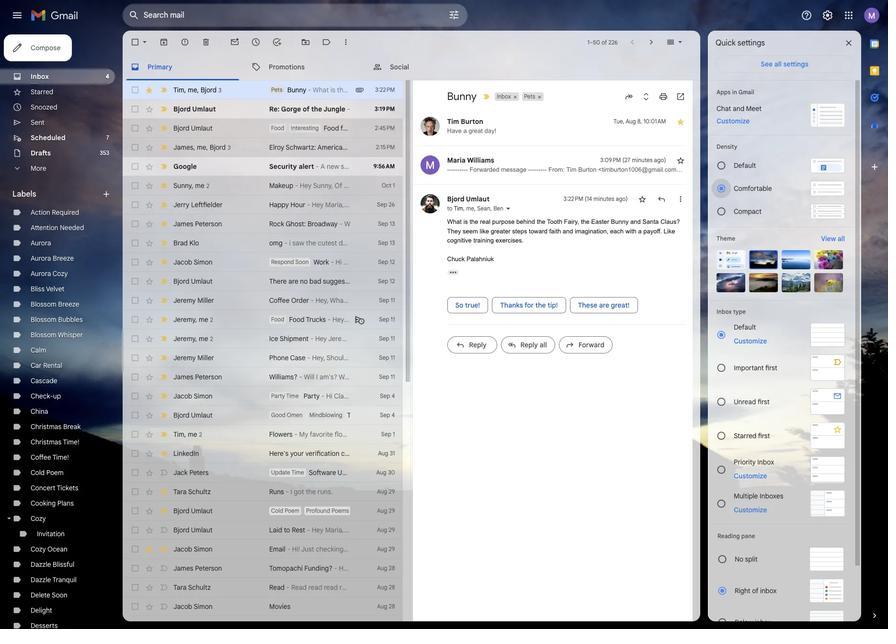 Task type: locate. For each thing, give the bounding box(es) containing it.
poem up concert tickets
[[46, 469, 64, 478]]

1 horizontal spatial coffee
[[269, 297, 290, 305]]

the right saw
[[306, 239, 316, 248]]

aug inside email - hi! just checking in. jacob aug 29
[[377, 546, 387, 553]]

2 for ice shipment -
[[210, 336, 213, 343]]

4 sep 11 from the top
[[379, 355, 395, 362]]

Search mail text field
[[144, 11, 422, 20]]

not starred checkbox up santa
[[637, 194, 647, 204]]

china
[[31, 408, 48, 416]]

2 james peterson from the top
[[173, 373, 222, 382]]

2 vertical spatial blossom
[[31, 331, 56, 340]]

first
[[765, 364, 777, 372], [758, 398, 770, 406], [758, 432, 770, 440]]

1 horizontal spatial a
[[638, 228, 642, 235]]

2 jeremy from the top
[[173, 315, 195, 324]]

2 12 from the top
[[390, 278, 395, 285]]

2 for makeup -
[[206, 182, 209, 189]]

required
[[52, 208, 79, 217]]

jeremy , me 2 for food trucks
[[173, 315, 213, 324]]

time
[[286, 393, 299, 400], [291, 469, 304, 477]]

a right with
[[638, 228, 642, 235]]

0 horizontal spatial settings
[[738, 38, 765, 48]]

1 horizontal spatial poem
[[285, 508, 299, 515]]

settings inside see all settings button
[[783, 60, 809, 69]]

0 horizontal spatial minutes
[[594, 195, 614, 203]]

1 peterson from the top
[[195, 220, 222, 229]]

2 jeremy , me 2 from the top
[[173, 335, 213, 343]]

3:09 pm (27 minutes ago)
[[600, 157, 666, 164]]

1 11 from the top
[[391, 297, 395, 304]]

inbox link
[[31, 72, 49, 81]]

11 for ice shipment -
[[391, 335, 395, 343]]

calm link
[[31, 346, 46, 355]]

3 simon from the top
[[194, 546, 213, 554]]

plans
[[57, 500, 74, 508]]

these are great!
[[578, 301, 630, 310]]

0 horizontal spatial pets
[[271, 86, 283, 93]]

customize button for default
[[728, 336, 773, 347]]

training
[[474, 237, 494, 244]]

default up comfortable
[[734, 161, 756, 170]]

cold inside bjord umlaut row
[[271, 508, 283, 515]]

0 horizontal spatial all
[[774, 60, 782, 69]]

1 vertical spatial default
[[734, 323, 756, 332]]

row down "good"
[[123, 425, 403, 445]]

2 vertical spatial cozy
[[31, 546, 46, 554]]

soon down "tranquil"
[[52, 592, 67, 600]]

1 28 from the top
[[389, 565, 395, 572]]

1 sep 12 from the top
[[378, 259, 395, 266]]

jack peters
[[173, 469, 209, 478]]

ago) left not starred image
[[616, 195, 628, 203]]

0 vertical spatial christmas
[[31, 423, 61, 432]]

here's your verification code 230409 link
[[269, 449, 382, 459]]

1 horizontal spatial omen
[[360, 412, 379, 420]]

2 vertical spatial 1
[[393, 431, 395, 438]]

pets inside button
[[524, 93, 535, 100]]

i right will
[[316, 373, 318, 382]]

all right see
[[774, 60, 782, 69]]

13 for rock ghost: broadway -
[[390, 220, 395, 228]]

reading pane element
[[718, 533, 844, 540]]

1 horizontal spatial 3
[[228, 144, 231, 151]]

customize button down multiple
[[728, 505, 773, 516]]

maria williams
[[447, 156, 494, 165]]

of
[[602, 39, 607, 46], [303, 105, 310, 114], [752, 587, 759, 596]]

aurora for aurora link
[[31, 239, 51, 248]]

dazzle down cozy ocean link
[[31, 561, 51, 570]]

1 vertical spatial tara
[[173, 584, 187, 593]]

row up security
[[123, 138, 437, 157]]

james peterson
[[173, 220, 222, 229], [173, 373, 222, 382], [173, 565, 222, 573]]

4 row from the top
[[123, 138, 437, 157]]

inbox for inbox link
[[31, 72, 49, 81]]

10 row from the top
[[123, 253, 403, 272]]

1 13 from the top
[[390, 220, 395, 228]]

to right laid on the left bottom
[[284, 526, 290, 535]]

20 row from the top
[[123, 445, 403, 464]]

12 row from the top
[[123, 291, 403, 310]]

soon inside the respond soon work -
[[295, 259, 309, 266]]

2 vertical spatial aug 29
[[377, 527, 395, 534]]

2 aug 29 from the top
[[377, 508, 395, 515]]

1 right oct
[[393, 182, 395, 189]]

1 horizontal spatial cold poem
[[271, 508, 299, 515]]

mon, aug 28, 2023, 11:00 am element
[[377, 622, 395, 630]]

tue, right date:
[[698, 166, 711, 173]]

0 vertical spatial 28
[[389, 565, 395, 572]]

0 vertical spatial time!
[[63, 438, 79, 447]]

default down type
[[734, 323, 756, 332]]

26
[[389, 201, 395, 208]]

imagination,
[[575, 228, 609, 235]]

2 read from the left
[[324, 584, 338, 593]]

sep 11 for ice shipment -
[[379, 335, 395, 343]]

0 vertical spatial cold poem
[[31, 469, 64, 478]]

delight
[[31, 607, 52, 616]]

inbox up starred link
[[31, 72, 49, 81]]

are inside 'link'
[[289, 277, 298, 286]]

omg
[[269, 239, 283, 248]]

time for party
[[286, 393, 299, 400]]

5 11 from the top
[[391, 374, 395, 381]]

coffee up cold poem link
[[31, 454, 51, 462]]

row up omg
[[123, 215, 403, 234]]

more
[[31, 164, 46, 173]]

28
[[389, 565, 395, 572], [389, 584, 395, 592], [389, 604, 395, 611]]

3:22 pm left (14 on the right of the page
[[564, 195, 583, 203]]

cold poem down coffee time! link
[[31, 469, 64, 478]]

jerry
[[173, 201, 189, 209]]

row down pets bunny -
[[123, 100, 403, 119]]

concert
[[31, 484, 55, 493]]

aurora for aurora breeze
[[31, 254, 51, 263]]

list containing tim burton
[[413, 107, 888, 361]]

2 13 from the top
[[390, 240, 395, 247]]

0 vertical spatial ago)
[[654, 157, 666, 164]]

blossom for blossom bubbles
[[31, 316, 56, 324]]

case
[[290, 354, 306, 363]]

3 james from the top
[[173, 373, 193, 382]]

3:22 pm inside 'cell'
[[564, 195, 583, 203]]

1 for oct 1
[[393, 182, 395, 189]]

great!
[[611, 301, 630, 310]]

will
[[304, 373, 315, 382]]

<timburton1006@gmail.com>
[[598, 166, 680, 173]]

0 vertical spatial james peterson
[[173, 220, 222, 229]]

party up "good"
[[271, 393, 285, 400]]

1 aug 28 from the top
[[377, 565, 395, 572]]

13 right other
[[390, 240, 395, 247]]

cozy down "cooking"
[[31, 515, 46, 524]]

0 horizontal spatial party
[[271, 393, 285, 400]]

3 aurora from the top
[[31, 270, 51, 278]]

the up the toward
[[537, 218, 546, 226]]

2 vertical spatial 28
[[389, 604, 395, 611]]

2 read from the left
[[291, 584, 307, 593]]

2 inside tim , me 2
[[199, 431, 202, 439]]

2 sep 13 from the top
[[378, 240, 395, 247]]

and
[[733, 104, 744, 113], [374, 143, 386, 152], [630, 218, 641, 226], [563, 228, 573, 235]]

me inside list
[[466, 205, 474, 212]]

tim , me , bjord 3
[[173, 86, 222, 94]]

soon inside labels navigation
[[52, 592, 67, 600]]

1 vertical spatial jeremy miller
[[173, 354, 214, 363]]

230409
[[358, 450, 382, 458]]

maria right to:
[[836, 166, 851, 173]]

read
[[308, 584, 322, 593], [324, 584, 338, 593]]

1 blossom from the top
[[31, 300, 56, 309]]

flowers -
[[269, 431, 299, 439]]

27 row from the top
[[123, 598, 403, 617]]

starred up priority
[[734, 432, 757, 440]]

row down rock
[[123, 234, 403, 253]]

1 vertical spatial not starred checkbox
[[637, 194, 647, 204]]

1 james from the top
[[173, 143, 193, 152]]

0 vertical spatial sep 13
[[378, 220, 395, 228]]

0 vertical spatial all
[[774, 60, 782, 69]]

1 vertical spatial all
[[838, 235, 845, 243]]

blossom breeze
[[31, 300, 79, 309]]

12 for jacob simon
[[390, 259, 395, 266]]

row up phone
[[123, 330, 403, 349]]

1 vertical spatial dazzle
[[31, 576, 51, 585]]

0 vertical spatial 12
[[390, 259, 395, 266]]

inbox for inbox type
[[717, 309, 732, 316]]

promotions tab
[[244, 54, 365, 80]]

0 vertical spatial 8,
[[637, 118, 642, 125]]

makeup -
[[269, 182, 300, 190]]

inbox inside button
[[497, 93, 511, 100]]

blossom down blossom breeze
[[31, 316, 56, 324]]

10:01
[[754, 166, 770, 173]]

0 vertical spatial breeze
[[53, 254, 74, 263]]

miller
[[197, 297, 214, 305], [197, 354, 214, 363]]

4 jeremy from the top
[[173, 354, 196, 363]]

blossom for blossom whisper
[[31, 331, 56, 340]]

3 inside tim , me , bjord 3
[[218, 86, 222, 94]]

customize button for priority inbox
[[728, 471, 773, 482]]

read left read.
[[324, 584, 338, 593]]

0 vertical spatial default
[[734, 161, 756, 170]]

row up "good"
[[123, 387, 403, 406]]

elroy schwartz: american comedy and television writer. link
[[269, 143, 437, 152]]

sep 26
[[377, 201, 395, 208]]

2 peterson from the top
[[195, 373, 222, 382]]

cozy
[[53, 270, 68, 278], [31, 515, 46, 524], [31, 546, 46, 554]]

laid
[[269, 526, 282, 535]]

row
[[123, 80, 403, 100], [123, 100, 403, 119], [123, 119, 403, 138], [123, 138, 437, 157], [123, 157, 403, 176], [123, 176, 403, 195], [123, 195, 403, 215], [123, 215, 403, 234], [123, 234, 403, 253], [123, 253, 403, 272], [123, 272, 403, 291], [123, 291, 403, 310], [123, 310, 403, 330], [123, 330, 403, 349], [123, 349, 403, 368], [123, 368, 403, 387], [123, 387, 403, 406], [123, 406, 403, 425], [123, 425, 403, 445], [123, 445, 403, 464], [123, 464, 403, 483], [123, 483, 403, 502], [123, 521, 403, 540], [123, 540, 403, 560], [123, 560, 403, 579], [123, 579, 403, 598], [123, 598, 403, 617], [123, 617, 403, 630]]

1 vertical spatial sep 12
[[378, 278, 395, 285]]

3:22 pm for 3:22 pm
[[375, 86, 395, 93]]

read up movies in the bottom of the page
[[269, 584, 285, 593]]

0 vertical spatial time
[[286, 393, 299, 400]]

7 row from the top
[[123, 195, 403, 215]]

5 row from the top
[[123, 157, 403, 176]]

row up happy
[[123, 176, 403, 195]]

29
[[389, 489, 395, 496], [389, 508, 395, 515], [389, 527, 395, 534], [389, 546, 395, 553]]

2 11 from the top
[[391, 316, 395, 323]]

1 vertical spatial poem
[[285, 508, 299, 515]]

miller for phone
[[197, 354, 214, 363]]

1 vertical spatial ago)
[[616, 195, 628, 203]]

0 horizontal spatial maria
[[447, 156, 466, 165]]

time inside party time party -
[[286, 393, 299, 400]]

0 horizontal spatial a
[[463, 127, 467, 135]]

1 schultz from the top
[[188, 488, 211, 497]]

the right the is
[[470, 218, 478, 226]]

Starred checkbox
[[676, 117, 685, 126]]

coffee inside labels navigation
[[31, 454, 51, 462]]

support image
[[801, 10, 812, 21]]

williams left <ma
[[853, 166, 876, 173]]

aurora down aurora link
[[31, 254, 51, 263]]

23 row from the top
[[123, 521, 403, 540]]

row containing brad klo
[[123, 234, 403, 253]]

0 vertical spatial sep 12
[[378, 259, 395, 266]]

8, left 2023 at the right of page
[[725, 166, 730, 173]]

1 vertical spatial peterson
[[195, 373, 222, 382]]

row down re:
[[123, 119, 403, 138]]

row down laid on the left bottom
[[123, 540, 403, 560]]

apps in gmail
[[717, 89, 754, 96]]

14 row from the top
[[123, 330, 403, 349]]

0 horizontal spatial soon
[[52, 592, 67, 600]]

3 jacob simon from the top
[[173, 546, 213, 554]]

0 horizontal spatial starred
[[31, 88, 53, 96]]

1 vertical spatial christmas
[[31, 438, 61, 447]]

aurora up bliss
[[31, 270, 51, 278]]

1 horizontal spatial 8,
[[725, 166, 730, 173]]

pets inside pets bunny -
[[271, 86, 283, 93]]

runs
[[269, 488, 284, 497]]

blossom down bliss velvet on the left top of the page
[[31, 300, 56, 309]]

maria down have
[[447, 156, 466, 165]]

jeremy , me 2 for -
[[173, 335, 213, 343]]

2 tara schultz from the top
[[173, 584, 211, 593]]

row containing sunny
[[123, 176, 403, 195]]

bunny inside what is the real purpose behind the tooth fairy, the easter bunny and santa claus? they seem like greater steps toward faith and imagination, each with a payoff. like cognitive training exercises.
[[611, 218, 629, 226]]

2 sep 11 from the top
[[379, 316, 395, 323]]

16 row from the top
[[123, 368, 403, 387]]

time! for christmas time!
[[63, 438, 79, 447]]

respond
[[271, 259, 294, 266]]

2 jacob simon from the top
[[173, 392, 213, 401]]

1 vertical spatial 3
[[228, 144, 231, 151]]

0 horizontal spatial of
[[303, 105, 310, 114]]

2 sep 4 from the top
[[380, 412, 395, 419]]

customize button down chat
[[711, 115, 756, 127]]

2 james from the top
[[173, 220, 193, 229]]

blossom for blossom breeze
[[31, 300, 56, 309]]

2 schultz from the top
[[188, 584, 211, 593]]

0 vertical spatial poem
[[46, 469, 64, 478]]

11 for phone case -
[[391, 355, 395, 362]]

None checkbox
[[130, 37, 140, 47], [130, 85, 140, 95], [130, 104, 140, 114], [130, 124, 140, 133], [130, 200, 140, 210], [130, 219, 140, 229], [130, 258, 140, 267], [130, 354, 140, 363], [130, 373, 140, 382], [130, 469, 140, 478], [130, 564, 140, 574], [130, 583, 140, 593], [130, 603, 140, 612], [130, 622, 140, 630], [130, 37, 140, 47], [130, 85, 140, 95], [130, 104, 140, 114], [130, 124, 140, 133], [130, 200, 140, 210], [130, 219, 140, 229], [130, 258, 140, 267], [130, 354, 140, 363], [130, 373, 140, 382], [130, 469, 140, 478], [130, 564, 140, 574], [130, 583, 140, 593], [130, 603, 140, 612], [130, 622, 140, 630]]

2 29 from the top
[[389, 508, 395, 515]]

0 vertical spatial 3
[[218, 86, 222, 94]]

1 aurora from the top
[[31, 239, 51, 248]]

inbox left type
[[717, 309, 732, 316]]

0 vertical spatial soon
[[295, 259, 309, 266]]

food
[[324, 124, 339, 133], [271, 125, 284, 132], [289, 316, 305, 324], [271, 316, 284, 323]]

no
[[300, 277, 308, 286]]

0 vertical spatial are
[[289, 277, 298, 286]]

aug 28 for tomopachi funding? -
[[377, 565, 395, 572]]

19 row from the top
[[123, 425, 403, 445]]

3 29 from the top
[[389, 527, 395, 534]]

ago) for 3:22 pm (14 minutes ago)
[[616, 195, 628, 203]]

are for there
[[289, 277, 298, 286]]

other
[[364, 239, 381, 248]]

1 jeremy , me 2 from the top
[[173, 315, 213, 324]]

sep 13 for rock ghost: broadway -
[[378, 220, 395, 228]]

first right important
[[765, 364, 777, 372]]

tim up have
[[447, 117, 459, 126]]

these are great! button
[[570, 297, 638, 314]]

peterson for williams?
[[195, 373, 222, 382]]

cold poem inside labels navigation
[[31, 469, 64, 478]]

from:
[[549, 166, 565, 173]]

0 vertical spatial aurora
[[31, 239, 51, 248]]

4
[[106, 73, 109, 80], [392, 393, 395, 400], [392, 412, 395, 419]]

burton up (14 on the right of the page
[[578, 166, 597, 173]]

1 up 31
[[393, 431, 395, 438]]

burton up have a great day!
[[461, 117, 483, 126]]

customize inside chat and meet customize
[[717, 117, 750, 126]]

blossom up calm on the left of page
[[31, 331, 56, 340]]

1 vertical spatial 1
[[393, 182, 395, 189]]

24 row from the top
[[123, 540, 403, 560]]

sent link
[[31, 118, 45, 127]]

ago) inside 'cell'
[[616, 195, 628, 203]]

sep 13 for omg - i saw the cutest dog the other day
[[378, 240, 395, 247]]

4 simon from the top
[[194, 603, 213, 612]]

2 aurora from the top
[[31, 254, 51, 263]]

1 dazzle from the top
[[31, 561, 51, 570]]

1 horizontal spatial all
[[838, 235, 845, 243]]

0 vertical spatial tue,
[[614, 118, 624, 125]]

add to tasks image
[[272, 37, 282, 47]]

2 vertical spatial first
[[758, 432, 770, 440]]

ago) up ---------- forwarded message --------- from: tim burton <timburton1006@gmail.com> date: tue, aug 8, 2023 at 10:01 am subject: bunny to: maria williams <ma
[[654, 157, 666, 164]]

inbox inside labels navigation
[[31, 72, 49, 81]]

pets right inbox button on the top of page
[[524, 93, 535, 100]]

starred for starred first
[[734, 432, 757, 440]]

2 28 from the top
[[389, 584, 395, 592]]

starred inside labels navigation
[[31, 88, 53, 96]]

1 horizontal spatial read
[[291, 584, 307, 593]]

minutes right (14 on the right of the page
[[594, 195, 614, 203]]

coffee
[[269, 297, 290, 305], [31, 454, 51, 462]]

tooth
[[547, 218, 562, 226]]

hour
[[291, 201, 305, 209]]

2 inside the sunny , me 2
[[206, 182, 209, 189]]

row up movies in the bottom of the page
[[123, 579, 403, 598]]

1 horizontal spatial soon
[[295, 259, 309, 266]]

ice shipment -
[[269, 335, 315, 343]]

ago) inside cell
[[654, 157, 666, 164]]

2 vertical spatial aurora
[[31, 270, 51, 278]]

schultz for read
[[188, 584, 211, 593]]

to up what
[[447, 205, 453, 212]]

jeremy miller for phone case -
[[173, 354, 214, 363]]

1 row from the top
[[123, 80, 403, 100]]

have a great day!
[[447, 127, 496, 135]]

3 sep 11 from the top
[[379, 335, 395, 343]]

3:22 pm
[[375, 86, 395, 93], [564, 195, 583, 203]]

have
[[447, 127, 462, 135]]

food for food food trucks -
[[271, 316, 284, 323]]

promotions
[[269, 63, 305, 71]]

starred for starred link
[[31, 88, 53, 96]]

0 horizontal spatial 8,
[[637, 118, 642, 125]]

2 aug 28 from the top
[[377, 584, 395, 592]]

1 horizontal spatial ago)
[[654, 157, 666, 164]]

6 row from the top
[[123, 176, 403, 195]]

row down ice
[[123, 349, 403, 368]]

3 for james
[[228, 144, 231, 151]]

compose
[[31, 44, 61, 52]]

aug 29 inside bjord umlaut row
[[377, 508, 395, 515]]

2 dazzle from the top
[[31, 576, 51, 585]]

dazzle blissful
[[31, 561, 74, 570]]

3 inside james , me , bjord 3
[[228, 144, 231, 151]]

attention
[[31, 224, 58, 232]]

11 for williams? - will i am's? would i be's?
[[391, 374, 395, 381]]

1 miller from the top
[[197, 297, 214, 305]]

0 vertical spatial cozy
[[53, 270, 68, 278]]

3:22 pm up 3:19 pm
[[375, 86, 395, 93]]

food for food for thought
[[324, 124, 339, 133]]

2 vertical spatial 4
[[392, 412, 395, 419]]

0 horizontal spatial tab list
[[123, 54, 700, 80]]

read
[[269, 584, 285, 593], [291, 584, 307, 593]]

snoozed link
[[31, 103, 57, 112]]

1 vertical spatial inbox
[[755, 619, 772, 628]]

row down movies in the bottom of the page
[[123, 617, 403, 630]]

are inside button
[[599, 301, 609, 310]]

settings right "quick"
[[738, 38, 765, 48]]

1 horizontal spatial to
[[447, 205, 453, 212]]

all inside "view all" button
[[838, 235, 845, 243]]

22 row from the top
[[123, 483, 403, 502]]

christmas down china
[[31, 423, 61, 432]]

dazzle for dazzle blissful
[[31, 561, 51, 570]]

food left for
[[324, 124, 339, 133]]

breeze up bubbles
[[58, 300, 79, 309]]

0 vertical spatial of
[[602, 39, 607, 46]]

tim burton
[[447, 117, 483, 126]]

time! down break
[[63, 438, 79, 447]]

11 for coffee order -
[[391, 297, 395, 304]]

4 11 from the top
[[391, 355, 395, 362]]

1 jeremy miller from the top
[[173, 297, 214, 305]]

0 vertical spatial peterson
[[195, 220, 222, 229]]

1 horizontal spatial read
[[324, 584, 338, 593]]

sep 12 for bjord umlaut
[[378, 278, 395, 285]]

car
[[31, 362, 42, 370]]

here's your verification code 230409
[[269, 450, 382, 458]]

bliss velvet
[[31, 285, 64, 294]]

bjord inside list
[[447, 195, 464, 204]]

1 tara from the top
[[173, 488, 187, 497]]

settings right see
[[783, 60, 809, 69]]

0 vertical spatial sep 4
[[380, 393, 395, 400]]

0 vertical spatial tara schultz
[[173, 488, 211, 497]]

see all settings
[[761, 60, 809, 69]]

1 12 from the top
[[390, 259, 395, 266]]

older image
[[647, 37, 656, 47]]

are
[[289, 277, 298, 286], [599, 301, 609, 310]]

labels heading
[[12, 190, 102, 199]]

3 11 from the top
[[391, 335, 395, 343]]

tomopachi funding? -
[[269, 565, 339, 573]]

not starred image
[[637, 194, 647, 204]]

makeup
[[269, 182, 293, 190]]

2 jeremy miller from the top
[[173, 354, 214, 363]]

row up rock
[[123, 195, 403, 215]]

umlaut inside list
[[466, 195, 490, 204]]

tab list containing primary
[[123, 54, 700, 80]]

aug 28 for read - read read read read.
[[377, 584, 395, 592]]

jeremy
[[173, 297, 196, 305], [173, 315, 195, 324], [173, 335, 195, 343], [173, 354, 196, 363]]

update inside update time software update
[[271, 469, 290, 477]]

update down "code"
[[338, 469, 360, 478]]

row down email
[[123, 560, 403, 579]]

0 horizontal spatial update
[[271, 469, 290, 477]]

coffee time!
[[31, 454, 69, 462]]

row down flowers on the bottom of the page
[[123, 445, 403, 464]]

minutes for (14
[[594, 195, 614, 203]]

28 for tomopachi funding? -
[[389, 565, 395, 572]]

pets up re:
[[271, 86, 283, 93]]

and inside chat and meet customize
[[733, 104, 744, 113]]

minutes inside cell
[[632, 157, 653, 164]]

update down here's
[[271, 469, 290, 477]]

0 vertical spatial a
[[463, 127, 467, 135]]

gmail
[[739, 89, 754, 96]]

row down there
[[123, 291, 403, 310]]

3:09 pm (27 minutes ago) cell
[[600, 156, 666, 165]]

christmas for christmas break
[[31, 423, 61, 432]]

1 christmas from the top
[[31, 423, 61, 432]]

gmail image
[[31, 6, 83, 25]]

4 29 from the top
[[389, 546, 395, 553]]

1 vertical spatial of
[[303, 105, 310, 114]]

poem up laid to rest -
[[285, 508, 299, 515]]

labels image
[[322, 37, 332, 47]]

time inside update time software update
[[291, 469, 304, 477]]

jacob simon
[[173, 258, 213, 267], [173, 392, 213, 401], [173, 546, 213, 554], [173, 603, 213, 612]]

29 inside bjord umlaut row
[[389, 508, 395, 515]]

28 for read - read read read read.
[[389, 584, 395, 592]]

code
[[341, 450, 357, 458]]

main menu image
[[11, 10, 23, 21]]

1 tara schultz from the top
[[173, 488, 211, 497]]

None search field
[[123, 4, 468, 27]]

jeremy , me 2
[[173, 315, 213, 324], [173, 335, 213, 343]]

0 vertical spatial tara
[[173, 488, 187, 497]]

customize up important
[[734, 337, 767, 346]]

2 vertical spatial of
[[752, 587, 759, 596]]

minutes inside 'cell'
[[594, 195, 614, 203]]

omen right "good"
[[287, 412, 303, 419]]

elroy schwartz: american comedy and television writer.
[[269, 143, 437, 152]]

search mail image
[[126, 7, 143, 24]]

chat and meet customize
[[717, 104, 762, 126]]

settings image
[[822, 10, 834, 21]]

at
[[747, 166, 753, 173]]

1 vertical spatial cozy
[[31, 515, 46, 524]]

are left the no
[[289, 277, 298, 286]]

archive image
[[159, 37, 169, 47]]

1 vertical spatial cold
[[271, 508, 283, 515]]

party inside party time party -
[[271, 393, 285, 400]]

1 sep 11 from the top
[[379, 297, 395, 304]]

0 horizontal spatial 3
[[218, 86, 222, 94]]

starred up snoozed link
[[31, 88, 53, 96]]

1 horizontal spatial minutes
[[632, 157, 653, 164]]

21 row from the top
[[123, 464, 403, 483]]

minutes up <timburton1006@gmail.com>
[[632, 157, 653, 164]]

i left got
[[291, 488, 292, 497]]

row down omg
[[123, 253, 403, 272]]

0 vertical spatial minutes
[[632, 157, 653, 164]]

1 vertical spatial sep 4
[[380, 412, 395, 419]]

1 vertical spatial aug 29
[[377, 508, 395, 515]]

None checkbox
[[130, 143, 140, 152], [130, 162, 140, 172], [130, 181, 140, 191], [130, 239, 140, 248], [130, 277, 140, 286], [130, 296, 140, 306], [130, 315, 140, 325], [130, 334, 140, 344], [130, 392, 140, 401], [130, 411, 140, 421], [130, 430, 140, 440], [130, 449, 140, 459], [130, 488, 140, 497], [130, 507, 140, 516], [130, 526, 140, 536], [130, 545, 140, 555], [130, 143, 140, 152], [130, 162, 140, 172], [130, 181, 140, 191], [130, 239, 140, 248], [130, 277, 140, 286], [130, 296, 140, 306], [130, 315, 140, 325], [130, 334, 140, 344], [130, 392, 140, 401], [130, 411, 140, 421], [130, 430, 140, 440], [130, 449, 140, 459], [130, 488, 140, 497], [130, 507, 140, 516], [130, 526, 140, 536], [130, 545, 140, 555]]

0 vertical spatial 13
[[390, 220, 395, 228]]

list
[[413, 107, 888, 361]]

move to image
[[301, 37, 310, 47]]

13 for omg - i saw the cutest dog the other day
[[390, 240, 395, 247]]

settings inside quick settings 'element'
[[738, 38, 765, 48]]

0 vertical spatial to
[[447, 205, 453, 212]]

breeze for blossom breeze
[[58, 300, 79, 309]]

1 vertical spatial miller
[[197, 354, 214, 363]]

2 tara from the top
[[173, 584, 187, 593]]

1 vertical spatial 3:22 pm
[[564, 195, 583, 203]]

of right gorge
[[303, 105, 310, 114]]

0 vertical spatial cold
[[31, 469, 45, 478]]

of right 50
[[602, 39, 607, 46]]

tara
[[173, 488, 187, 497], [173, 584, 187, 593]]

great
[[469, 127, 483, 135]]

Not starred checkbox
[[676, 156, 685, 165], [637, 194, 647, 204]]

3 for tim
[[218, 86, 222, 94]]

food inside food food trucks -
[[271, 316, 284, 323]]

tab list
[[861, 31, 888, 595], [123, 54, 700, 80]]

1 vertical spatial williams
[[853, 166, 876, 173]]

re: gorge of the jungle -
[[269, 105, 352, 114]]

0 horizontal spatial burton
[[461, 117, 483, 126]]

1 horizontal spatial 3:22 pm
[[564, 195, 583, 203]]

soon left work
[[295, 259, 309, 266]]

inbox type element
[[717, 309, 845, 316]]

food up ice
[[271, 316, 284, 323]]

coffee inside bunny main content
[[269, 297, 290, 305]]

row containing google
[[123, 157, 403, 176]]

cozy for cozy ocean
[[31, 546, 46, 554]]

customize button down priority inbox on the bottom right of the page
[[728, 471, 773, 482]]

1 29 from the top
[[389, 489, 395, 496]]

0 vertical spatial first
[[765, 364, 777, 372]]

first up priority inbox on the bottom right of the page
[[758, 432, 770, 440]]

1 horizontal spatial tue,
[[698, 166, 711, 173]]

all inside see all settings button
[[774, 60, 782, 69]]

1 aug 29 from the top
[[377, 489, 395, 496]]

time for software
[[291, 469, 304, 477]]

coffee down there
[[269, 297, 290, 305]]

good omen
[[271, 412, 303, 419]]

starred first
[[734, 432, 770, 440]]

4 for bjord umlaut
[[392, 412, 395, 419]]

not starred checkbox up date:
[[676, 156, 685, 165]]

of right right
[[752, 587, 759, 596]]

3 blossom from the top
[[31, 331, 56, 340]]

2 blossom from the top
[[31, 316, 56, 324]]

1 sep 4 from the top
[[380, 393, 395, 400]]

show details image
[[505, 206, 511, 212]]

1 vertical spatial aurora
[[31, 254, 51, 263]]

aug 29 for -
[[377, 489, 395, 496]]

13 down 26
[[390, 220, 395, 228]]

8, left 10:01 am
[[637, 118, 642, 125]]

time up good omen at bottom left
[[286, 393, 299, 400]]

bjord inside row
[[173, 507, 189, 516]]

poem inside labels navigation
[[46, 469, 64, 478]]

not starred checkbox for 3:09 pm (27 minutes ago)
[[676, 156, 685, 165]]

customize down priority inbox on the bottom right of the page
[[734, 472, 767, 481]]

1 james peterson from the top
[[173, 220, 222, 229]]

ago) for 3:09 pm (27 minutes ago)
[[654, 157, 666, 164]]

all for see
[[774, 60, 782, 69]]



Task type: describe. For each thing, give the bounding box(es) containing it.
important first
[[734, 364, 777, 372]]

28 row from the top
[[123, 617, 403, 630]]

list inside bunny main content
[[413, 107, 888, 361]]

food for food
[[271, 125, 284, 132]]

and up with
[[630, 218, 641, 226]]

1 horizontal spatial update
[[338, 469, 360, 478]]

15 row from the top
[[123, 349, 403, 368]]

tim for tim burton
[[447, 117, 459, 126]]

1 simon from the top
[[194, 258, 213, 267]]

runs.
[[318, 488, 333, 497]]

concert tickets link
[[31, 484, 78, 493]]

movies link
[[269, 603, 350, 612]]

schultz for runs
[[188, 488, 211, 497]]

phone
[[269, 354, 289, 363]]

tara schultz for runs
[[173, 488, 211, 497]]

17 row from the top
[[123, 387, 403, 406]]

aurora cozy link
[[31, 270, 68, 278]]

0 vertical spatial burton
[[461, 117, 483, 126]]

2 horizontal spatial of
[[752, 587, 759, 596]]

sep 11 for coffee order -
[[379, 297, 395, 304]]

calm
[[31, 346, 46, 355]]

poem inside bjord umlaut row
[[285, 508, 299, 515]]

the right dog
[[352, 239, 363, 248]]

of for the
[[303, 105, 310, 114]]

1 read from the left
[[269, 584, 285, 593]]

day
[[382, 239, 393, 248]]

bunny left to:
[[807, 166, 824, 173]]

reading pane
[[718, 533, 755, 540]]

tim right from:
[[566, 166, 577, 173]]

8 row from the top
[[123, 215, 403, 234]]

sunny
[[173, 181, 192, 190]]

1 50 of 226
[[587, 39, 618, 46]]

bjord umlaut inside row
[[173, 507, 213, 516]]

invitation link
[[37, 530, 65, 539]]

tara for runs
[[173, 488, 187, 497]]

11 row from the top
[[123, 272, 403, 291]]

3 james peterson from the top
[[173, 565, 222, 573]]

the omen
[[347, 412, 379, 420]]

18 row from the top
[[123, 406, 403, 425]]

2 for flowers -
[[199, 431, 202, 439]]

1 horizontal spatial party
[[304, 392, 320, 401]]

sent
[[31, 118, 45, 127]]

has attachment image
[[355, 85, 364, 95]]

4 for jacob simon
[[392, 393, 395, 400]]

social tab
[[365, 54, 486, 80]]

25 row from the top
[[123, 560, 403, 579]]

1 jeremy from the top
[[173, 297, 196, 305]]

reading
[[718, 533, 740, 540]]

aurora cozy
[[31, 270, 68, 278]]

tim up what
[[454, 205, 463, 212]]

coffee for coffee time!
[[31, 454, 51, 462]]

sep 4 for the omen
[[380, 412, 395, 419]]

time! for coffee time!
[[53, 454, 69, 462]]

31
[[390, 450, 395, 458]]

report spam image
[[180, 37, 190, 47]]

2 simon from the top
[[194, 392, 213, 401]]

1 vertical spatial 8,
[[725, 166, 730, 173]]

not starred checkbox for 3:22 pm (14 minutes ago)
[[637, 194, 647, 204]]

food food trucks -
[[271, 316, 333, 324]]

rock
[[269, 220, 284, 229]]

and down fairy,
[[563, 228, 573, 235]]

soon for delete
[[52, 592, 67, 600]]

inbox type
[[717, 309, 746, 316]]

tara schultz for read
[[173, 584, 211, 593]]

customize for multiple inboxes
[[734, 506, 767, 515]]

a inside what is the real purpose behind the tooth fairy, the easter bunny and santa claus? they seem like greater steps toward faith and imagination, each with a payoff. like cognitive training exercises.
[[638, 228, 642, 235]]

2 horizontal spatial i
[[359, 373, 361, 382]]

sep 11 for phone case -
[[379, 355, 395, 362]]

display density element
[[717, 143, 845, 150]]

delete image
[[201, 37, 211, 47]]

1 horizontal spatial tab list
[[861, 31, 888, 595]]

miller for coffee
[[197, 297, 214, 305]]

minutes for (27
[[632, 157, 653, 164]]

cozy link
[[31, 515, 46, 524]]

1 horizontal spatial burton
[[578, 166, 597, 173]]

4 inside labels navigation
[[106, 73, 109, 80]]

first for unread first
[[758, 398, 770, 406]]

alert
[[299, 162, 314, 171]]

---------- forwarded message --------- from: tim burton <timburton1006@gmail.com> date: tue, aug 8, 2023 at 10:01 am subject: bunny to: maria williams <ma
[[447, 166, 888, 173]]

christmas time!
[[31, 438, 79, 447]]

happy
[[269, 201, 289, 209]]

snooze image
[[251, 37, 261, 47]]

hi!
[[292, 546, 300, 554]]

pets for pets bunny -
[[271, 86, 283, 93]]

jack
[[173, 469, 188, 478]]

dazzle for dazzle tranquil
[[31, 576, 51, 585]]

aurora link
[[31, 239, 51, 248]]

saw
[[292, 239, 304, 248]]

drafts link
[[31, 149, 51, 158]]

would
[[339, 373, 358, 382]]

unread
[[734, 398, 756, 406]]

advanced search options image
[[445, 5, 464, 24]]

view all
[[821, 235, 845, 243]]

forwarded
[[470, 166, 499, 173]]

tara for read
[[173, 584, 187, 593]]

1 vertical spatial tue,
[[698, 166, 711, 173]]

tim for tim , me , bjord 3
[[173, 86, 184, 94]]

palahniuk
[[467, 256, 494, 263]]

26 row from the top
[[123, 579, 403, 598]]

starred image
[[676, 117, 685, 126]]

primary
[[148, 63, 172, 71]]

up
[[53, 392, 61, 401]]

3 peterson from the top
[[195, 565, 222, 573]]

steps
[[512, 228, 527, 235]]

got
[[294, 488, 304, 497]]

dog
[[339, 239, 351, 248]]

4 jacob simon from the top
[[173, 603, 213, 612]]

bubbles
[[58, 316, 83, 324]]

4 james from the top
[[173, 565, 193, 573]]

below
[[735, 619, 753, 628]]

inbox for inbox button on the top of page
[[497, 93, 511, 100]]

bjord umlaut inside list
[[447, 195, 490, 204]]

all for view
[[838, 235, 845, 243]]

tab list inside bunny main content
[[123, 54, 700, 80]]

james peterson for williams?
[[173, 373, 222, 382]]

0 vertical spatial inbox
[[760, 587, 777, 596]]

coffee for coffee order -
[[269, 297, 290, 305]]

interesting
[[291, 125, 319, 132]]

laid to rest -
[[269, 526, 312, 535]]

row containing jack peters
[[123, 464, 403, 483]]

tim , me 2
[[173, 430, 202, 439]]

cold poem inside bjord umlaut row
[[271, 508, 299, 515]]

primary tab
[[123, 54, 243, 80]]

3 28 from the top
[[389, 604, 395, 611]]

12 for bjord umlaut
[[390, 278, 395, 285]]

they
[[447, 228, 461, 235]]

bunny main content
[[123, 31, 888, 630]]

soon for respond
[[295, 259, 309, 266]]

29 inside email - hi! just checking in. jacob aug 29
[[389, 546, 395, 553]]

not starred image
[[676, 156, 685, 165]]

aug 29 for profound poems
[[377, 508, 395, 515]]

0 vertical spatial maria
[[447, 156, 466, 165]]

coffee time! link
[[31, 454, 69, 462]]

bjord umlaut row
[[123, 502, 403, 521]]

3:22 pm for 3:22 pm (14 minutes ago)
[[564, 195, 583, 203]]

blossom bubbles link
[[31, 316, 83, 324]]

sep 11 for williams? - will i am's? would i be's?
[[379, 374, 395, 381]]

aug inside bjord umlaut row
[[377, 508, 387, 515]]

forward link
[[559, 337, 613, 354]]

important
[[734, 364, 764, 372]]

more image
[[341, 37, 351, 47]]

13 row from the top
[[123, 310, 403, 330]]

2 row from the top
[[123, 100, 403, 119]]

fairy,
[[564, 218, 579, 226]]

pets for pets
[[524, 93, 535, 100]]

sep 1
[[381, 431, 395, 438]]

aurora breeze link
[[31, 254, 74, 263]]

jerry leftfielder
[[173, 201, 223, 209]]

first for important first
[[765, 364, 777, 372]]

cold inside labels navigation
[[31, 469, 45, 478]]

customize button for multiple inboxes
[[728, 505, 773, 516]]

cozy for 'cozy' link
[[31, 515, 46, 524]]

chat
[[717, 104, 731, 113]]

sep 4 for party
[[380, 393, 395, 400]]

1 horizontal spatial i
[[316, 373, 318, 382]]

3 aug 28 from the top
[[377, 604, 395, 611]]

inbox right priority
[[758, 458, 774, 467]]

jeremy miller for coffee order -
[[173, 297, 214, 305]]

aug inside cell
[[626, 118, 636, 125]]

are for these
[[599, 301, 609, 310]]

umlaut inside row
[[191, 507, 213, 516]]

omen for the omen
[[360, 412, 379, 420]]

theme element
[[717, 234, 735, 244]]

linkedin
[[173, 450, 199, 458]]

1 jacob simon from the top
[[173, 258, 213, 267]]

aug 30
[[376, 469, 395, 477]]

scheduled
[[31, 134, 65, 142]]

toggle split pane mode image
[[666, 37, 675, 47]]

sunny , me 2
[[173, 181, 209, 190]]

1 horizontal spatial maria
[[836, 166, 851, 173]]

customize for default
[[734, 337, 767, 346]]

aurora for aurora cozy
[[31, 270, 51, 278]]

re:
[[269, 105, 280, 114]]

bunny up tim burton
[[447, 90, 477, 103]]

row containing james
[[123, 138, 437, 157]]

check-up link
[[31, 392, 61, 401]]

bunny up gorge
[[287, 86, 306, 94]]

just
[[301, 546, 314, 554]]

forward
[[579, 341, 605, 349]]

break
[[63, 423, 81, 432]]

pane
[[741, 533, 755, 540]]

see
[[761, 60, 773, 69]]

3:22 pm (14 minutes ago) cell
[[564, 194, 628, 204]]

cozy ocean link
[[31, 546, 67, 554]]

jungle
[[324, 105, 345, 114]]

3 aug 29 from the top
[[377, 527, 395, 534]]

0 horizontal spatial williams
[[467, 156, 494, 165]]

3:22 pm (14 minutes ago)
[[564, 195, 628, 203]]

invitation
[[37, 530, 65, 539]]

the right got
[[306, 488, 316, 497]]

1 vertical spatial to
[[284, 526, 290, 535]]

row containing linkedin
[[123, 445, 403, 464]]

3 jeremy from the top
[[173, 335, 195, 343]]

0 horizontal spatial i
[[291, 488, 292, 497]]

chuck
[[447, 256, 465, 263]]

profound poems
[[306, 508, 349, 515]]

and inside the 'elroy schwartz: american comedy and television writer.' 'link'
[[374, 143, 386, 152]]

1 for sep 1
[[393, 431, 395, 438]]

the left "jungle"
[[311, 105, 322, 114]]

2 default from the top
[[734, 323, 756, 332]]

the up the imagination,
[[581, 218, 590, 226]]

7
[[106, 134, 109, 141]]

christmas for christmas time!
[[31, 438, 61, 447]]

sep 12 for jacob simon
[[378, 259, 395, 266]]

there
[[269, 277, 287, 286]]

blissful
[[53, 561, 74, 570]]

what
[[447, 218, 462, 226]]

tue, inside cell
[[614, 118, 624, 125]]

in.
[[345, 546, 352, 554]]

view all button
[[815, 233, 851, 245]]

james peterson for rock ghost: broadway
[[173, 220, 222, 229]]

row containing jerry leftfielder
[[123, 195, 403, 215]]

brad klo
[[173, 239, 199, 248]]

omen for good omen
[[287, 412, 303, 419]]

(14
[[585, 195, 592, 203]]

3 row from the top
[[123, 119, 403, 138]]

tue, aug 8, 10:01 am
[[614, 118, 666, 125]]

cold poem link
[[31, 469, 64, 478]]

see all settings button
[[716, 56, 854, 73]]

rest
[[292, 526, 305, 535]]

customize button for chat and meet
[[711, 115, 756, 127]]

breeze for aurora breeze
[[53, 254, 74, 263]]

peterson for rock
[[195, 220, 222, 229]]

sean
[[477, 205, 490, 212]]

quick settings element
[[716, 38, 765, 56]]

food left trucks
[[289, 316, 305, 324]]

of for 226
[[602, 39, 607, 46]]

tue, aug 8, 10:01 am cell
[[614, 117, 666, 126]]

1 default from the top
[[734, 161, 756, 170]]

klo
[[189, 239, 199, 248]]

what is the real purpose behind the tooth fairy, the easter bunny and santa claus? they seem like greater steps toward faith and imagination, each with a payoff. like cognitive training exercises.
[[447, 218, 680, 244]]

tim for tim , me 2
[[173, 430, 184, 439]]

first for starred first
[[758, 432, 770, 440]]

0 vertical spatial 1
[[587, 39, 590, 46]]

bliss velvet link
[[31, 285, 64, 294]]

labels navigation
[[0, 31, 123, 630]]

1 read from the left
[[308, 584, 322, 593]]

8, inside cell
[[637, 118, 642, 125]]



Task type: vqa. For each thing, say whether or not it's contained in the screenshot.


